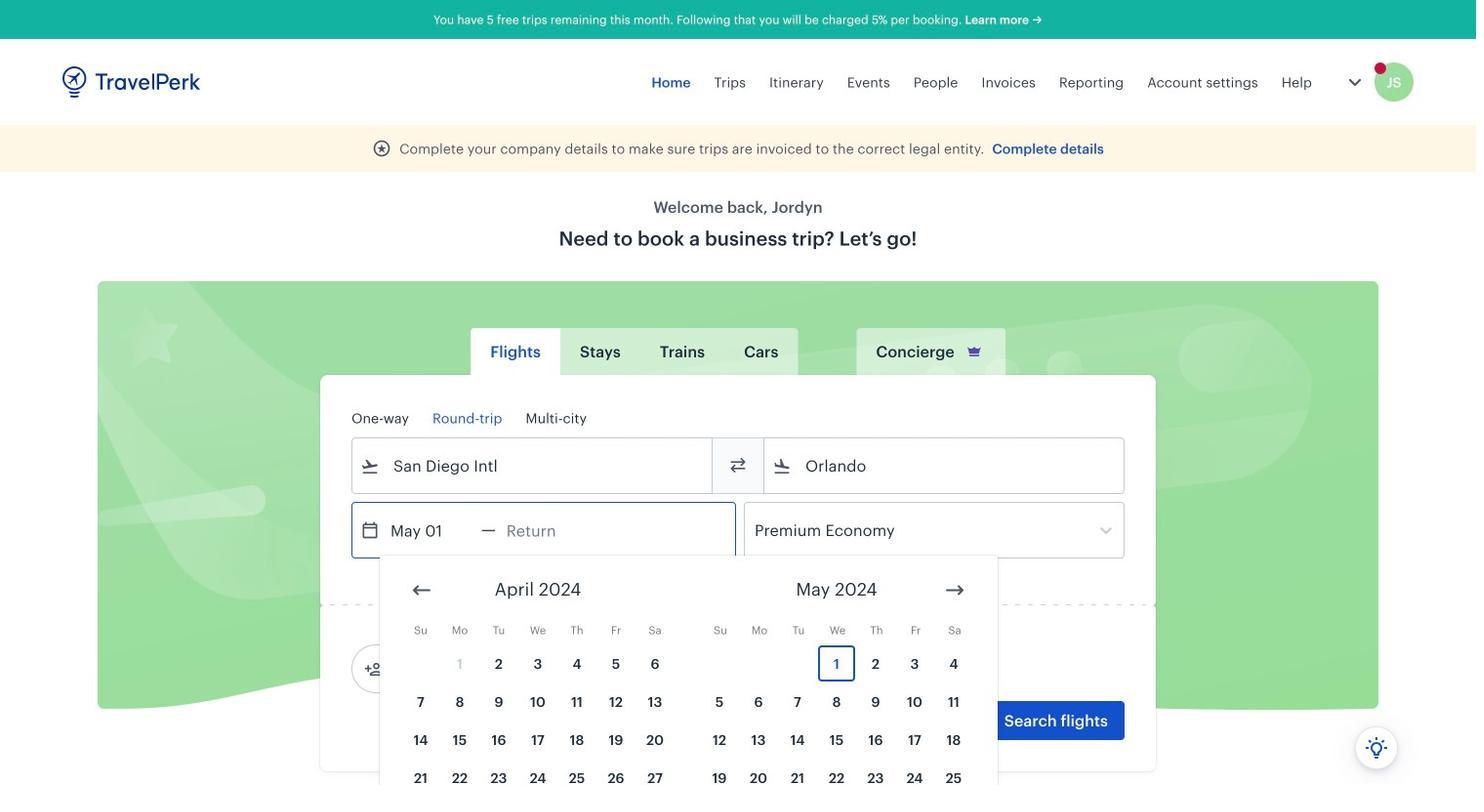 Task type: describe. For each thing, give the bounding box(es) containing it.
Add first traveler search field
[[384, 653, 587, 685]]

move backward to switch to the previous month. image
[[410, 579, 434, 602]]

choose friday, may 10, 2024 as your check-out date. it's available. image
[[897, 684, 934, 720]]

calendar application
[[380, 556, 1477, 785]]

Return text field
[[496, 503, 598, 558]]

To search field
[[792, 450, 1099, 482]]

choose saturday, may 11, 2024 as your check-out date. it's available. image
[[936, 684, 973, 720]]

choose thursday, may 16, 2024 as your check-out date. it's available. image
[[858, 722, 895, 758]]

choose thursday, may 23, 2024 as your check-out date. it's available. image
[[858, 760, 895, 785]]



Task type: locate. For each thing, give the bounding box(es) containing it.
choose saturday, may 18, 2024 as your check-out date. it's available. image
[[936, 722, 973, 758]]

choose saturday, may 25, 2024 as your check-out date. it's available. image
[[936, 760, 973, 785]]

choose friday, may 3, 2024 as your check-out date. it's available. image
[[897, 646, 934, 682]]

From search field
[[380, 450, 687, 482]]

choose saturday, may 4, 2024 as your check-out date. it's available. image
[[936, 646, 973, 682]]

choose thursday, may 9, 2024 as your check-out date. it's available. image
[[858, 684, 895, 720]]

choose thursday, may 2, 2024 as your check-out date. it's available. image
[[858, 646, 895, 682]]

Depart text field
[[380, 503, 482, 558]]

choose friday, may 17, 2024 as your check-out date. it's available. image
[[897, 722, 934, 758]]

move forward to switch to the next month. image
[[944, 579, 967, 602]]

choose friday, may 24, 2024 as your check-out date. it's available. image
[[897, 760, 934, 785]]



